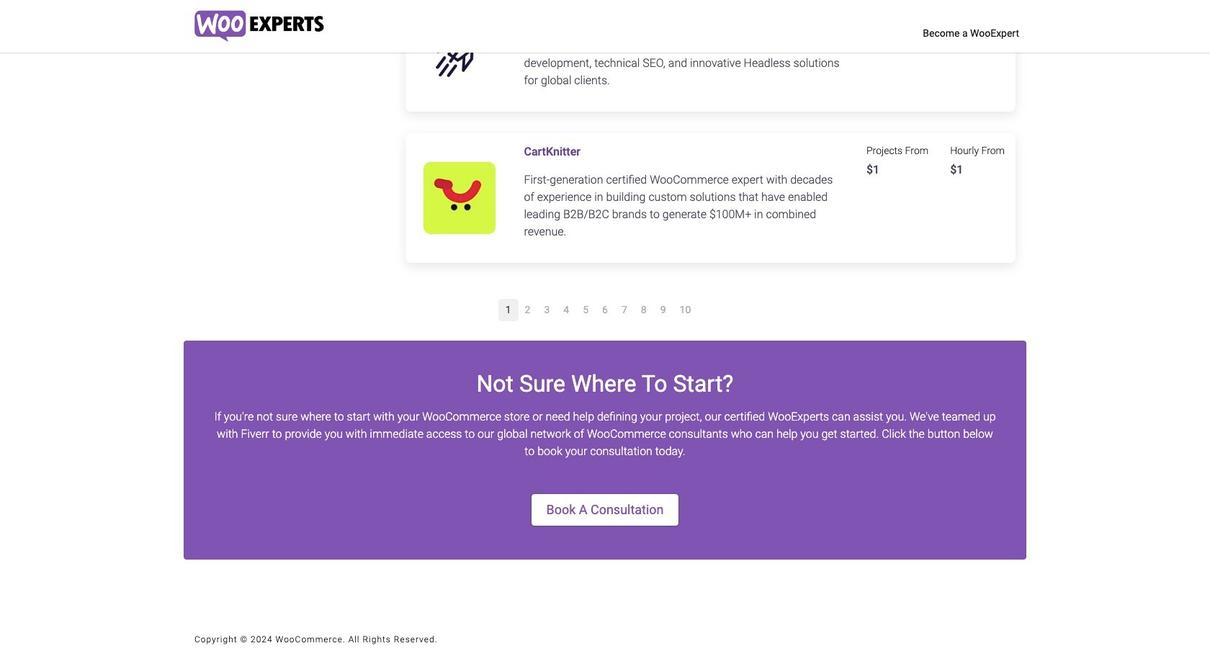 Task type: describe. For each thing, give the bounding box(es) containing it.
intellrocket logo image
[[423, 11, 495, 83]]

cartknitter logo image
[[423, 162, 495, 234]]



Task type: vqa. For each thing, say whether or not it's contained in the screenshot.
Absolute Web Logo
no



